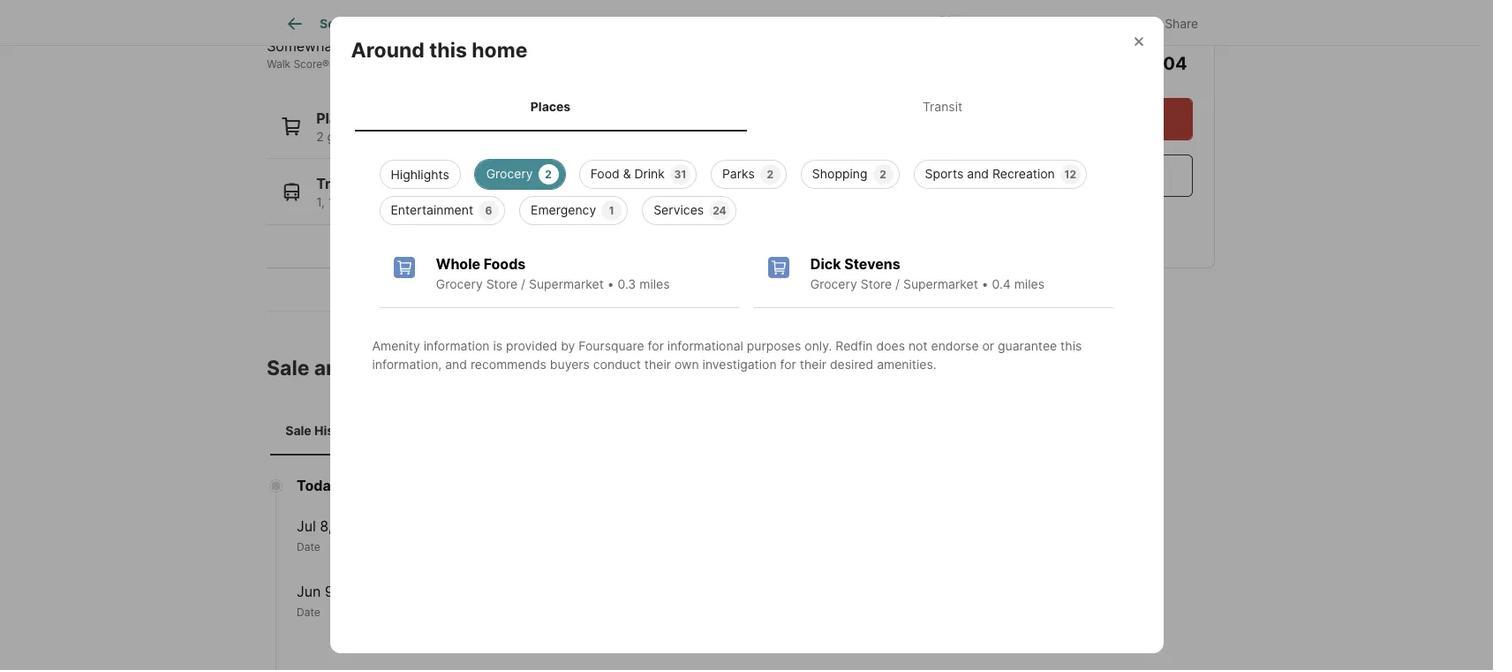 Task type: describe. For each thing, give the bounding box(es) containing it.
overview tab
[[380, 3, 470, 45]]

6
[[485, 204, 492, 218]]

0.3
[[618, 277, 636, 292]]

as
[[566, 627, 578, 641]]

is
[[493, 339, 503, 354]]

food & drink
[[591, 166, 665, 181]]

date for jul
[[297, 541, 320, 554]]

/100 for 60
[[494, 10, 516, 24]]

and for sale
[[314, 356, 352, 380]]

date for jun
[[297, 606, 320, 619]]

2 for shopping
[[880, 168, 887, 181]]

sale history tab
[[270, 409, 374, 452]]

provided
[[506, 339, 557, 354]]

/100 for 50
[[650, 10, 672, 24]]

miles for dick stevens
[[1015, 277, 1045, 292]]

sale and tax history for 701 royal ct #104
[[267, 356, 678, 380]]

home
[[472, 38, 528, 63]]

amenities.
[[877, 357, 937, 372]]

transit for transit 1, 10, 11, 14, 15, 16, 17, 19, 20, 21, 23, 27, 33, 34, 35, 4, 40x, 46x, 47x, 48x, 5, 501, 510, 52x, 53x, 6, 62x, 63x, 64x, 74x, 77x, 8, 82x, 85x, 9
[[316, 175, 365, 193]]

around this home element
[[351, 17, 549, 63]]

somewhat
[[267, 37, 338, 55]]

74x,
[[974, 195, 998, 210]]

53x,
[[843, 195, 869, 210]]

this inside around this home element
[[429, 38, 467, 63]]

own
[[675, 357, 699, 372]]

2 left parks
[[481, 129, 488, 144]]

list box inside around this home dialog
[[365, 153, 1128, 226]]

score for somewhat
[[294, 57, 322, 70]]

redfin
[[836, 339, 873, 354]]

6,
[[872, 195, 883, 210]]

history
[[392, 356, 463, 380]]

grocery for dick stevens
[[811, 277, 857, 292]]

#3747441
[[520, 641, 570, 654]]

52x,
[[815, 195, 840, 210]]

4,
[[615, 195, 626, 210]]

transit for transit
[[923, 99, 963, 114]]

0 vertical spatial 701
[[1033, 53, 1064, 74]]

foods
[[484, 256, 526, 273]]

tab list inside around this home dialog
[[351, 81, 1142, 132]]

canopymls
[[497, 627, 563, 641]]

services 24
[[654, 203, 727, 218]]

14,
[[366, 195, 383, 210]]

2 for grocery
[[545, 168, 552, 181]]

by inside amenity information is provided by foursquare for informational purposes only. redfin does not endorse or guarantee this information, and recommends buyers conduct their own investigation for their desired amenities.
[[561, 339, 575, 354]]

send a message
[[1020, 167, 1132, 184]]

17,
[[426, 195, 441, 210]]

transit 1, 10, 11, 14, 15, 16, 17, 19, 20, 21, 23, 27, 33, 34, 35, 4, 40x, 46x, 47x, 48x, 5, 501, 510, 52x, 53x, 6, 62x, 63x, 64x, 74x, 77x, 8, 82x, 85x, 9
[[316, 175, 1109, 210]]

store for foods
[[486, 277, 518, 292]]

dick
[[811, 256, 841, 273]]

60
[[475, 7, 494, 25]]

overview
[[397, 16, 453, 31]]

parks
[[492, 129, 524, 144]]

x-
[[1070, 15, 1083, 30]]

24 inside services 24
[[713, 204, 727, 218]]

food
[[591, 166, 620, 181]]

27,
[[528, 195, 545, 210]]

47x,
[[688, 195, 713, 210]]

2021 for 8,
[[336, 518, 369, 535]]

sports and recreation
[[925, 166, 1055, 181]]

groceries,
[[327, 129, 385, 144]]

out
[[1083, 15, 1103, 30]]

shopping
[[812, 166, 868, 181]]

1 vertical spatial royal
[[541, 356, 595, 380]]

50 /100
[[631, 7, 672, 25]]

0 horizontal spatial for
[[467, 356, 496, 380]]

5,
[[746, 195, 756, 210]]

guarantee
[[998, 339, 1057, 354]]

whole foods grocery store / supermarket • 0.3 miles
[[436, 256, 670, 292]]

20,
[[465, 195, 483, 210]]

60 /100
[[475, 7, 516, 25]]

favorite button
[[922, 4, 1023, 40]]

fees tab
[[470, 3, 533, 45]]

1 vertical spatial 701
[[500, 356, 536, 380]]

places 2 groceries, 24 restaurants, 2 parks
[[316, 109, 524, 144]]

19,
[[445, 195, 461, 210]]

24 inside places 2 groceries, 24 restaurants, 2 parks
[[389, 129, 404, 144]]

/ for stevens
[[896, 277, 900, 292]]

21,
[[487, 195, 503, 210]]

2 left groceries,
[[316, 129, 324, 144]]

foursquare
[[579, 339, 644, 354]]

sale for sale and tax history for 701 royal ct #104
[[267, 356, 309, 380]]

82x,
[[1044, 195, 1069, 210]]

sale history tab list
[[267, 405, 481, 456]]

buyers
[[550, 357, 590, 372]]

good
[[475, 37, 511, 55]]

sale for sale & tax history
[[726, 16, 752, 31]]

63x,
[[915, 195, 941, 210]]

jul
[[297, 518, 316, 535]]

whole
[[436, 256, 481, 273]]

distributed
[[581, 627, 636, 641]]

77x,
[[1002, 195, 1026, 210]]

510,
[[787, 195, 811, 210]]

501,
[[760, 195, 784, 210]]

1 /100 from the left
[[285, 10, 307, 24]]

share
[[1165, 15, 1199, 30]]

1 horizontal spatial for
[[648, 339, 664, 354]]

1 vertical spatial #104
[[627, 356, 678, 380]]

entertainment
[[391, 203, 473, 218]]

0 vertical spatial #104
[[1143, 53, 1188, 74]]

and inside amenity information is provided by foursquare for informational purposes only. redfin does not endorse or guarantee this information, and recommends buyers conduct their own investigation for their desired amenities.
[[445, 357, 467, 372]]

schools tab
[[626, 3, 708, 45]]

supermarket for foods
[[529, 277, 604, 292]]

64x,
[[945, 195, 970, 210]]

around this home dialog
[[330, 17, 1164, 654]]

and for sports
[[967, 166, 989, 181]]

good transit transit score
[[475, 37, 557, 70]]

sale history
[[286, 423, 359, 438]]

stevens
[[845, 256, 901, 273]]

by inside jun 9, 2021 date canopymls as distributed by mls grid #3747441
[[639, 627, 651, 641]]

today
[[297, 477, 339, 495]]

1 horizontal spatial grocery
[[486, 166, 533, 181]]

34,
[[571, 195, 589, 210]]

1 vertical spatial ct
[[600, 356, 623, 380]]



Task type: vqa. For each thing, say whether or not it's contained in the screenshot.
The "Lancaster Houses For Rent" LINK
no



Task type: locate. For each thing, give the bounding box(es) containing it.
transit down good
[[475, 57, 509, 70]]

a
[[1059, 167, 1067, 184]]

0 vertical spatial transit
[[475, 57, 509, 70]]

sale
[[726, 16, 752, 31], [267, 356, 309, 380], [286, 423, 312, 438]]

701 royal ct #104
[[1033, 53, 1188, 74]]

1 horizontal spatial transit
[[475, 57, 509, 70]]

0 horizontal spatial by
[[561, 339, 575, 354]]

2021 right 9,
[[341, 583, 374, 601]]

for right 'foursquare'
[[648, 339, 664, 354]]

grocery down 'dick'
[[811, 277, 857, 292]]

sale for sale history
[[286, 423, 312, 438]]

0 horizontal spatial /100
[[285, 10, 307, 24]]

miles inside whole foods grocery store / supermarket • 0.3 miles
[[640, 277, 670, 292]]

2 up '33,'
[[545, 168, 552, 181]]

sports
[[925, 166, 964, 181]]

1 vertical spatial 24
[[713, 204, 727, 218]]

2 up 501, on the top of page
[[767, 168, 774, 181]]

and down information
[[445, 357, 467, 372]]

2 /100 from the left
[[494, 10, 516, 24]]

24 left 5,
[[713, 204, 727, 218]]

this right guarantee
[[1061, 339, 1082, 354]]

sale up the sale history
[[267, 356, 309, 380]]

1 vertical spatial sale
[[267, 356, 309, 380]]

purposes
[[747, 339, 801, 354]]

their left own
[[645, 357, 671, 372]]

places down transit at the top left
[[531, 99, 571, 114]]

by left the mls
[[639, 627, 651, 641]]

date
[[297, 541, 320, 554], [297, 606, 320, 619]]

royal down provided
[[541, 356, 595, 380]]

• for foods
[[607, 277, 614, 292]]

supermarket left 0.3
[[529, 277, 604, 292]]

1
[[609, 204, 614, 218]]

2021
[[336, 518, 369, 535], [341, 583, 374, 601]]

store for stevens
[[861, 277, 892, 292]]

2 vertical spatial transit
[[316, 175, 365, 193]]

history inside tab list
[[314, 423, 359, 438]]

• inside whole foods grocery store / supermarket • 0.3 miles
[[607, 277, 614, 292]]

& for food
[[623, 166, 631, 181]]

0 horizontal spatial &
[[623, 166, 631, 181]]

8,
[[1030, 195, 1041, 210], [320, 518, 332, 535]]

grocery down whole
[[436, 277, 483, 292]]

0 horizontal spatial supermarket
[[529, 277, 604, 292]]

search link
[[284, 13, 362, 34]]

royal down 'out'
[[1068, 53, 1115, 74]]

1 horizontal spatial supermarket
[[904, 277, 978, 292]]

2 date from the top
[[297, 606, 320, 619]]

supermarket
[[529, 277, 604, 292], [904, 277, 978, 292]]

and up 74x,
[[967, 166, 989, 181]]

1 vertical spatial this
[[1061, 339, 1082, 354]]

1 vertical spatial transit
[[923, 99, 963, 114]]

2 for parks
[[767, 168, 774, 181]]

tab list
[[267, 0, 866, 45], [351, 81, 1142, 132]]

1 horizontal spatial and
[[445, 357, 467, 372]]

their down only. at right
[[800, 357, 827, 372]]

information,
[[372, 357, 442, 372]]

0 horizontal spatial 24
[[389, 129, 404, 144]]

transit up 10,
[[316, 175, 365, 193]]

list box
[[365, 153, 1128, 226]]

this down 'overview'
[[429, 38, 467, 63]]

0 horizontal spatial royal
[[541, 356, 595, 380]]

1 horizontal spatial miles
[[1015, 277, 1045, 292]]

/100 right amenities
[[650, 10, 672, 24]]

restaurants,
[[408, 129, 477, 144]]

1 horizontal spatial •
[[982, 277, 989, 292]]

0 horizontal spatial grocery
[[436, 277, 483, 292]]

2 their from the left
[[800, 357, 827, 372]]

favorite
[[962, 15, 1008, 30]]

1 vertical spatial history
[[314, 423, 359, 438]]

grocery inside dick stevens grocery store / supermarket • 0.4 miles
[[811, 277, 857, 292]]

8, inside transit 1, 10, 11, 14, 15, 16, 17, 19, 20, 21, 23, 27, 33, 34, 35, 4, 40x, 46x, 47x, 48x, 5, 501, 510, 52x, 53x, 6, 62x, 63x, 64x, 74x, 77x, 8, 82x, 85x, 9
[[1030, 195, 1041, 210]]

walk
[[267, 57, 291, 70]]

and left tax
[[314, 356, 352, 380]]

0 horizontal spatial history
[[314, 423, 359, 438]]

1 horizontal spatial history
[[790, 16, 834, 31]]

1 • from the left
[[607, 277, 614, 292]]

35,
[[593, 195, 611, 210]]

0 vertical spatial sale
[[726, 16, 752, 31]]

tax
[[356, 356, 388, 380]]

date inside jul 8, 2021 date
[[297, 541, 320, 554]]

9
[[1102, 195, 1109, 210]]

1 vertical spatial &
[[623, 166, 631, 181]]

1 vertical spatial by
[[639, 627, 651, 641]]

& left tax
[[754, 16, 763, 31]]

transit up 'sports'
[[923, 99, 963, 114]]

and
[[967, 166, 989, 181], [314, 356, 352, 380], [445, 357, 467, 372]]

/100 inside 50 /100
[[650, 10, 672, 24]]

grocery inside whole foods grocery store / supermarket • 0.3 miles
[[436, 277, 483, 292]]

somewhat walkable walk score ®
[[267, 37, 401, 70]]

conduct
[[593, 357, 641, 372]]

1 date from the top
[[297, 541, 320, 554]]

sale left tax
[[726, 16, 752, 31]]

0 vertical spatial by
[[561, 339, 575, 354]]

0 horizontal spatial 701
[[500, 356, 536, 380]]

& inside around this home dialog
[[623, 166, 631, 181]]

sale inside tab list
[[286, 423, 312, 438]]

amenity
[[372, 339, 420, 354]]

2 horizontal spatial /100
[[650, 10, 672, 24]]

2 / from the left
[[896, 277, 900, 292]]

2021 right jul
[[336, 518, 369, 535]]

0 horizontal spatial places
[[316, 109, 362, 127]]

1 horizontal spatial this
[[1061, 339, 1082, 354]]

grocery for whole foods
[[436, 277, 483, 292]]

grocery
[[486, 166, 533, 181], [436, 277, 483, 292], [811, 277, 857, 292]]

/100 up somewhat
[[285, 10, 307, 24]]

history inside tab list
[[790, 16, 834, 31]]

& for sale
[[754, 16, 763, 31]]

information
[[424, 339, 490, 354]]

score down somewhat
[[294, 57, 322, 70]]

ct down share button
[[1119, 53, 1139, 74]]

1 horizontal spatial /
[[896, 277, 900, 292]]

2 store from the left
[[861, 277, 892, 292]]

• left 0.4
[[982, 277, 989, 292]]

1 horizontal spatial score
[[512, 57, 540, 70]]

1 store from the left
[[486, 277, 518, 292]]

places for places
[[531, 99, 571, 114]]

8, inside jul 8, 2021 date
[[320, 518, 332, 535]]

2 horizontal spatial grocery
[[811, 277, 857, 292]]

list box containing grocery
[[365, 153, 1128, 226]]

transit inside good transit transit score
[[475, 57, 509, 70]]

12
[[1065, 168, 1077, 181]]

endorse
[[931, 339, 979, 354]]

& inside tab
[[754, 16, 763, 31]]

1 horizontal spatial 701
[[1033, 53, 1064, 74]]

sale inside tab list
[[726, 16, 752, 31]]

2 vertical spatial sale
[[286, 423, 312, 438]]

1 horizontal spatial 24
[[713, 204, 727, 218]]

1 horizontal spatial royal
[[1068, 53, 1115, 74]]

1 horizontal spatial &
[[754, 16, 763, 31]]

24 right groceries,
[[389, 129, 404, 144]]

date down jul
[[297, 541, 320, 554]]

store inside dick stevens grocery store / supermarket • 0.4 miles
[[861, 277, 892, 292]]

amenities
[[551, 16, 609, 31]]

score down transit at the top left
[[512, 57, 540, 70]]

31
[[674, 168, 687, 181]]

not
[[909, 339, 928, 354]]

•
[[607, 277, 614, 292], [982, 277, 989, 292]]

2 • from the left
[[982, 277, 989, 292]]

0 horizontal spatial this
[[429, 38, 467, 63]]

2 horizontal spatial for
[[780, 357, 797, 372]]

date down jun
[[297, 606, 320, 619]]

0 horizontal spatial their
[[645, 357, 671, 372]]

/100 inside 60 /100
[[494, 10, 516, 24]]

2 miles from the left
[[1015, 277, 1045, 292]]

/ inside dick stevens grocery store / supermarket • 0.4 miles
[[896, 277, 900, 292]]

for down the purposes
[[780, 357, 797, 372]]

1 supermarket from the left
[[529, 277, 604, 292]]

33,
[[548, 195, 567, 210]]

store down stevens in the top of the page
[[861, 277, 892, 292]]

2021 for 9,
[[341, 583, 374, 601]]

0 vertical spatial 24
[[389, 129, 404, 144]]

dick stevens grocery store / supermarket • 0.4 miles
[[811, 256, 1045, 292]]

drink
[[635, 166, 665, 181]]

0 vertical spatial royal
[[1068, 53, 1115, 74]]

1 horizontal spatial /100
[[494, 10, 516, 24]]

transit inside transit 1, 10, 11, 14, 15, 16, 17, 19, 20, 21, 23, 27, 33, 34, 35, 4, 40x, 46x, 47x, 48x, 5, 501, 510, 52x, 53x, 6, 62x, 63x, 64x, 74x, 77x, 8, 82x, 85x, 9
[[316, 175, 365, 193]]

1 horizontal spatial their
[[800, 357, 827, 372]]

store inside whole foods grocery store / supermarket • 0.3 miles
[[486, 277, 518, 292]]

8, right 77x,
[[1030, 195, 1041, 210]]

0 horizontal spatial •
[[607, 277, 614, 292]]

1 horizontal spatial store
[[861, 277, 892, 292]]

#104 down 'foursquare'
[[627, 356, 678, 380]]

parks
[[722, 166, 755, 181]]

supermarket inside dick stevens grocery store / supermarket • 0.4 miles
[[904, 277, 978, 292]]

miles right 0.3
[[640, 277, 670, 292]]

search
[[320, 16, 362, 31]]

1 horizontal spatial by
[[639, 627, 651, 641]]

#104
[[1143, 53, 1188, 74], [627, 356, 678, 380]]

• for stevens
[[982, 277, 989, 292]]

schools
[[644, 16, 690, 31]]

around this home
[[351, 38, 528, 63]]

supermarket inside whole foods grocery store / supermarket • 0.3 miles
[[529, 277, 604, 292]]

tab list containing search
[[267, 0, 866, 45]]

x-out
[[1070, 15, 1103, 30]]

/100 up good
[[494, 10, 516, 24]]

for down is at the bottom left of page
[[467, 356, 496, 380]]

places tab
[[355, 85, 747, 128]]

0 vertical spatial 8,
[[1030, 195, 1041, 210]]

0 horizontal spatial and
[[314, 356, 352, 380]]

transit tab
[[747, 85, 1139, 128]]

0 horizontal spatial transit
[[316, 175, 365, 193]]

3 /100 from the left
[[650, 10, 672, 24]]

2021 inside jul 8, 2021 date
[[336, 518, 369, 535]]

• inside dick stevens grocery store / supermarket • 0.4 miles
[[982, 277, 989, 292]]

1 vertical spatial 2021
[[341, 583, 374, 601]]

2 horizontal spatial and
[[967, 166, 989, 181]]

history
[[790, 16, 834, 31], [314, 423, 359, 438]]

1 horizontal spatial #104
[[1143, 53, 1188, 74]]

score inside good transit transit score
[[512, 57, 540, 70]]

transit inside tab
[[923, 99, 963, 114]]

48x,
[[716, 195, 742, 210]]

supermarket left 0.4
[[904, 277, 978, 292]]

amenities tab
[[533, 3, 626, 45]]

1 horizontal spatial places
[[531, 99, 571, 114]]

this inside amenity information is provided by foursquare for informational purposes only. redfin does not endorse or guarantee this information, and recommends buyers conduct their own investigation for their desired amenities.
[[1061, 339, 1082, 354]]

message
[[1070, 167, 1132, 184]]

/ down stevens in the top of the page
[[896, 277, 900, 292]]

tab list containing places
[[351, 81, 1142, 132]]

1 miles from the left
[[640, 277, 670, 292]]

16,
[[407, 195, 423, 210]]

for
[[648, 339, 664, 354], [467, 356, 496, 380], [780, 357, 797, 372]]

highlights
[[391, 167, 449, 182]]

2 supermarket from the left
[[904, 277, 978, 292]]

1 vertical spatial tab list
[[351, 81, 1142, 132]]

sale & tax history tab
[[708, 3, 852, 45]]

by up buyers
[[561, 339, 575, 354]]

& right food
[[623, 166, 631, 181]]

or
[[983, 339, 995, 354]]

• left 0.3
[[607, 277, 614, 292]]

places inside places 2 groceries, 24 restaurants, 2 parks
[[316, 109, 362, 127]]

0 vertical spatial this
[[429, 38, 467, 63]]

ct down 'foursquare'
[[600, 356, 623, 380]]

0 horizontal spatial 8,
[[320, 518, 332, 535]]

1 their from the left
[[645, 357, 671, 372]]

#104 down share button
[[1143, 53, 1188, 74]]

0 horizontal spatial /
[[521, 277, 526, 292]]

places
[[531, 99, 571, 114], [316, 109, 362, 127]]

2 score from the left
[[512, 57, 540, 70]]

only.
[[805, 339, 832, 354]]

0 vertical spatial tab list
[[267, 0, 866, 45]]

/100
[[285, 10, 307, 24], [494, 10, 516, 24], [650, 10, 672, 24]]

store down foods
[[486, 277, 518, 292]]

places up groceries,
[[316, 109, 362, 127]]

0 vertical spatial history
[[790, 16, 834, 31]]

emergency
[[531, 203, 596, 218]]

history up today
[[314, 423, 359, 438]]

by
[[561, 339, 575, 354], [639, 627, 651, 641]]

supermarket for stevens
[[904, 277, 978, 292]]

11,
[[349, 195, 363, 210]]

does
[[877, 339, 905, 354]]

informational
[[668, 339, 744, 354]]

9,
[[325, 583, 337, 601]]

0 vertical spatial &
[[754, 16, 763, 31]]

0 vertical spatial date
[[297, 541, 320, 554]]

701 down x-out button
[[1033, 53, 1064, 74]]

40x,
[[629, 195, 655, 210]]

mls
[[654, 627, 677, 641]]

1 horizontal spatial ct
[[1119, 53, 1139, 74]]

score for good
[[512, 57, 540, 70]]

0 horizontal spatial store
[[486, 277, 518, 292]]

0 horizontal spatial #104
[[627, 356, 678, 380]]

send
[[1020, 167, 1055, 184]]

miles right 0.4
[[1015, 277, 1045, 292]]

2 horizontal spatial transit
[[923, 99, 963, 114]]

50
[[631, 7, 650, 25]]

transit
[[475, 57, 509, 70], [923, 99, 963, 114], [316, 175, 365, 193]]

miles
[[640, 277, 670, 292], [1015, 277, 1045, 292]]

1,
[[316, 195, 325, 210]]

sale up today
[[286, 423, 312, 438]]

8, right jul
[[320, 518, 332, 535]]

date inside jun 9, 2021 date canopymls as distributed by mls grid #3747441
[[297, 606, 320, 619]]

0 vertical spatial ct
[[1119, 53, 1139, 74]]

this
[[429, 38, 467, 63], [1061, 339, 1082, 354]]

2021 inside jun 9, 2021 date canopymls as distributed by mls grid #3747441
[[341, 583, 374, 601]]

places for places 2 groceries, 24 restaurants, 2 parks
[[316, 109, 362, 127]]

0 horizontal spatial miles
[[640, 277, 670, 292]]

jun
[[297, 583, 321, 601]]

grocery up 23,
[[486, 166, 533, 181]]

miles for whole foods
[[640, 277, 670, 292]]

0 horizontal spatial ct
[[600, 356, 623, 380]]

/ down foods
[[521, 277, 526, 292]]

score inside somewhat walkable walk score ®
[[294, 57, 322, 70]]

0 vertical spatial 2021
[[336, 518, 369, 535]]

x-out button
[[1030, 4, 1118, 40]]

jul 8, 2021 date
[[297, 518, 369, 554]]

46x,
[[659, 195, 684, 210]]

tax
[[766, 16, 787, 31]]

1 vertical spatial date
[[297, 606, 320, 619]]

1 vertical spatial 8,
[[320, 518, 332, 535]]

2 up 6,
[[880, 168, 887, 181]]

/ for foods
[[521, 277, 526, 292]]

/ inside whole foods grocery store / supermarket • 0.3 miles
[[521, 277, 526, 292]]

1 score from the left
[[294, 57, 322, 70]]

send a message button
[[959, 154, 1193, 197]]

history right tax
[[790, 16, 834, 31]]

1 horizontal spatial 8,
[[1030, 195, 1041, 210]]

1 / from the left
[[521, 277, 526, 292]]

score
[[294, 57, 322, 70], [512, 57, 540, 70]]

701 down provided
[[500, 356, 536, 380]]

places inside places tab
[[531, 99, 571, 114]]

0 horizontal spatial score
[[294, 57, 322, 70]]

miles inside dick stevens grocery store / supermarket • 0.4 miles
[[1015, 277, 1045, 292]]

services
[[654, 203, 704, 218]]



